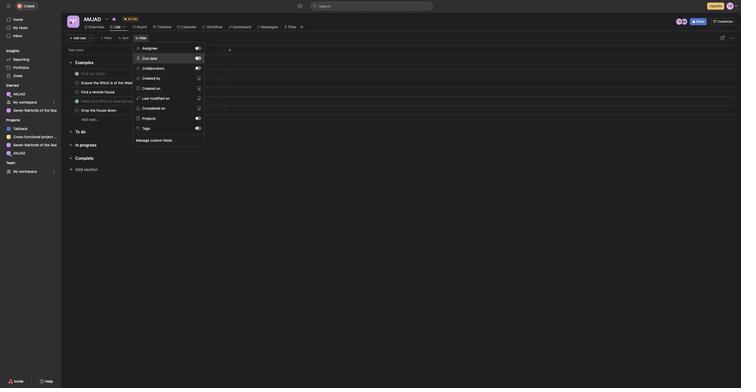 Task type: describe. For each thing, give the bounding box(es) containing it.
hide button
[[133, 35, 149, 42]]

my workspace for my workspace link within the teams element
[[13, 169, 37, 174]]

see details, my workspace image
[[52, 170, 55, 173]]

created on
[[142, 86, 160, 91]]

team button
[[0, 160, 15, 165]]

my workspace link for see details, my workspace icon
[[3, 98, 58, 106]]

ex
[[683, 20, 686, 23]]

cross-
[[13, 135, 24, 139]]

add task… button
[[81, 117, 99, 122]]

board
[[137, 25, 147, 29]]

portfolios
[[13, 65, 29, 70]]

risk
[[132, 17, 137, 21]]

last modified on
[[142, 96, 170, 101]]

make sure witch is wearing ruby shoes cell
[[61, 96, 224, 106]]

to do
[[75, 130, 86, 134]]

Drop the house down text field
[[80, 108, 118, 113]]

add section button
[[67, 165, 100, 174]]

progress
[[80, 143, 97, 147]]

inbox link
[[3, 32, 58, 40]]

completed image for make sure witch is wearing ruby shoes text field
[[74, 98, 80, 104]]

see details, my workspace image
[[52, 101, 55, 104]]

files link
[[284, 24, 296, 30]]

reporting link
[[3, 55, 58, 64]]

completed image for find the witch text field
[[74, 71, 80, 77]]

created for created by
[[142, 76, 155, 80]]

board image
[[70, 19, 76, 25]]

completed image for "ensure the witch is of the west" text field at left top
[[74, 80, 80, 86]]

filter
[[104, 36, 112, 40]]

help
[[45, 379, 53, 384]]

invite
[[14, 379, 23, 384]]

drop the house down cell
[[61, 106, 224, 115]]

my tasks
[[13, 25, 28, 30]]

help button
[[37, 377, 56, 386]]

files
[[289, 25, 296, 29]]

filter button
[[98, 35, 114, 42]]

1 expand task list for this section image from the top
[[69, 130, 73, 134]]

sea for talkback
[[50, 143, 57, 147]]

2 amjad link from the top
[[3, 149, 58, 157]]

ensure the witch is of the west cell
[[61, 78, 224, 88]]

plan
[[54, 135, 61, 139]]

due
[[142, 56, 149, 60]]

invite button
[[5, 377, 27, 386]]

add task
[[74, 36, 86, 40]]

my for my tasks link
[[13, 25, 18, 30]]

global element
[[0, 12, 61, 43]]

upgrade
[[710, 4, 722, 8]]

add for add task
[[74, 36, 79, 40]]

last
[[142, 96, 149, 101]]

board link
[[133, 24, 147, 30]]

assignee
[[142, 46, 157, 50]]

find the witch cell
[[61, 69, 224, 78]]

task
[[68, 48, 75, 52]]

task name
[[68, 48, 84, 52]]

functional
[[24, 135, 41, 139]]

tags
[[142, 126, 150, 131]]

due date
[[142, 56, 157, 60]]

workspace for see details, my workspace image
[[19, 169, 37, 174]]

at risk button
[[120, 16, 141, 23]]

on for created on
[[156, 86, 160, 91]]

dashboard link
[[229, 24, 251, 30]]

home link
[[3, 16, 58, 24]]

tb
[[678, 20, 682, 23]]

by
[[156, 76, 160, 80]]

seven warlords of the sea link for amjad
[[3, 106, 58, 115]]

sea for amjad
[[50, 108, 57, 113]]

add task…
[[81, 117, 99, 122]]

add for add section
[[75, 167, 83, 172]]

completed checkbox for find a remote house text field
[[74, 89, 80, 95]]

customize
[[718, 20, 733, 23]]

project
[[42, 135, 53, 139]]

add section
[[75, 167, 98, 172]]

starred
[[6, 83, 19, 88]]

collapse task list for this section image
[[69, 61, 73, 65]]

sort
[[123, 36, 129, 40]]

tasks
[[19, 25, 28, 30]]

modified
[[150, 96, 165, 101]]

talkback link
[[3, 125, 58, 133]]

Find a remote house text field
[[80, 89, 116, 95]]

warlords for talkback
[[24, 143, 39, 147]]

add field image
[[228, 49, 231, 52]]

manage
[[136, 138, 149, 142]]

1 horizontal spatial projects
[[142, 116, 156, 121]]

upgrade button
[[708, 3, 725, 10]]

to do button
[[75, 127, 86, 136]]

seven warlords of the sea link for talkback
[[3, 141, 58, 149]]

created by
[[142, 76, 160, 80]]

projects button
[[0, 118, 20, 123]]

calendar
[[181, 25, 197, 29]]

seven warlords of the sea for talkback
[[13, 143, 57, 147]]

list
[[115, 25, 121, 29]]

completed image for drop the house down text box on the left
[[74, 107, 80, 113]]

my for see details, my workspace icon my workspace link
[[13, 100, 18, 104]]

dashboard
[[233, 25, 251, 29]]

switch for tags
[[195, 127, 201, 130]]

add tab image
[[300, 25, 304, 29]]

talkback
[[13, 127, 28, 131]]

share
[[697, 20, 705, 23]]

starred element
[[0, 81, 61, 116]]

completed on
[[142, 106, 165, 111]]

Ensure the Witch is of the West text field
[[80, 80, 134, 85]]

2 expand task list for this section image from the top
[[69, 156, 73, 160]]

my tasks link
[[3, 24, 58, 32]]

2 horizontal spatial on
[[166, 96, 170, 101]]

cross-functional project plan
[[13, 135, 61, 139]]

of for amjad
[[40, 108, 43, 113]]



Task type: vqa. For each thing, say whether or not it's contained in the screenshot.
I usually work from 9am-5pm PST. Feel free to assign me a task with a due date anytime. Also, I love dogs! text field
no



Task type: locate. For each thing, give the bounding box(es) containing it.
hide sidebar image
[[7, 4, 11, 8]]

Make sure Witch is wearing ruby shoes text field
[[80, 99, 147, 104]]

seven warlords of the sea up talkback link
[[13, 108, 57, 113]]

add left section
[[75, 167, 83, 172]]

expand task list for this section image left to
[[69, 130, 73, 134]]

Find the Witch text field
[[80, 71, 107, 76]]

3 switch from the top
[[195, 67, 201, 70]]

create button
[[15, 2, 38, 10]]

1 warlords from the top
[[24, 108, 39, 113]]

calendar link
[[177, 24, 197, 30]]

0 vertical spatial completed image
[[74, 71, 80, 77]]

0 vertical spatial my workspace
[[13, 100, 37, 104]]

0 vertical spatial seven
[[13, 108, 23, 113]]

seven warlords of the sea link down functional
[[3, 141, 58, 149]]

1 workspace from the top
[[19, 100, 37, 104]]

examples button
[[75, 58, 94, 67]]

my workspace down starred
[[13, 100, 37, 104]]

task
[[80, 36, 86, 40]]

seven for talkback
[[13, 143, 23, 147]]

1 vertical spatial created
[[142, 86, 155, 91]]

the
[[44, 108, 49, 113], [44, 143, 49, 147]]

my down starred
[[13, 100, 18, 104]]

my workspace link down starred
[[3, 98, 58, 106]]

0 horizontal spatial on
[[156, 86, 160, 91]]

2 seven from the top
[[13, 143, 23, 147]]

0 vertical spatial amjad
[[13, 92, 25, 96]]

starred button
[[0, 83, 19, 88]]

2 the from the top
[[44, 143, 49, 147]]

portfolios link
[[3, 64, 58, 72]]

1 completed checkbox from the top
[[74, 80, 80, 86]]

warlords down cross-functional project plan link
[[24, 143, 39, 147]]

completed image inside ensure the witch is of the west cell
[[74, 80, 80, 86]]

1 completed image from the top
[[74, 71, 80, 77]]

0 vertical spatial of
[[40, 108, 43, 113]]

amjad inside 'starred' element
[[13, 92, 25, 96]]

goals link
[[3, 72, 58, 80]]

seven
[[13, 108, 23, 113], [13, 143, 23, 147]]

create
[[24, 4, 35, 8]]

switch for due date
[[195, 57, 201, 60]]

1 vertical spatial completed checkbox
[[74, 98, 80, 104]]

the for talkback
[[44, 143, 49, 147]]

tab actions image
[[123, 25, 126, 29]]

my workspace link
[[3, 98, 58, 106], [3, 167, 58, 176]]

3 completed image from the top
[[74, 107, 80, 113]]

completed image up to
[[74, 107, 80, 113]]

completed image
[[74, 89, 80, 95], [74, 98, 80, 104], [74, 107, 80, 113]]

completed image right see details, my workspace icon
[[74, 98, 80, 104]]

my workspace link inside teams element
[[3, 167, 58, 176]]

switch for collaborators
[[195, 67, 201, 70]]

seven up projects "dropdown button"
[[13, 108, 23, 113]]

seven warlords of the sea inside 'starred' element
[[13, 108, 57, 113]]

3 my from the top
[[13, 169, 18, 174]]

in
[[75, 143, 79, 147]]

at
[[128, 17, 131, 21]]

1 vertical spatial warlords
[[24, 143, 39, 147]]

history image
[[298, 4, 302, 8]]

on down modified
[[161, 106, 165, 111]]

0 vertical spatial seven warlords of the sea link
[[3, 106, 58, 115]]

switch for projects
[[195, 117, 201, 120]]

messages link
[[257, 24, 278, 30]]

sea down see details, my workspace icon
[[50, 108, 57, 113]]

overview
[[89, 25, 104, 29]]

expand task list for this section image
[[69, 130, 73, 134], [69, 156, 73, 160]]

row
[[67, 54, 735, 55], [61, 69, 741, 78], [61, 78, 741, 88], [61, 87, 741, 97], [61, 96, 741, 106], [61, 106, 741, 115]]

workspace inside teams element
[[19, 169, 37, 174]]

1 vertical spatial amjad
[[13, 151, 25, 155]]

0 vertical spatial on
[[156, 86, 160, 91]]

my workspace for see details, my workspace icon my workspace link
[[13, 100, 37, 104]]

0 vertical spatial completed image
[[74, 89, 80, 95]]

insights
[[6, 49, 19, 53]]

my left tasks at the top
[[13, 25, 18, 30]]

completed checkbox down examples
[[74, 71, 80, 77]]

my workspace link down team
[[3, 167, 58, 176]]

1 of from the top
[[40, 108, 43, 113]]

add left "task"
[[74, 36, 79, 40]]

1 horizontal spatial on
[[161, 106, 165, 111]]

seven warlords of the sea for amjad
[[13, 108, 57, 113]]

workspace for see details, my workspace icon
[[19, 100, 37, 104]]

section
[[84, 167, 98, 172]]

0 horizontal spatial projects
[[6, 118, 20, 122]]

1 vertical spatial seven warlords of the sea
[[13, 143, 57, 147]]

add inside add section button
[[75, 167, 83, 172]]

find a remote house cell
[[61, 87, 224, 97]]

1 seven warlords of the sea from the top
[[13, 108, 57, 113]]

3 completed checkbox from the top
[[74, 107, 80, 113]]

my down team
[[13, 169, 18, 174]]

2 completed image from the top
[[74, 80, 80, 86]]

completed image for find a remote house text field
[[74, 89, 80, 95]]

warlords up talkback link
[[24, 108, 39, 113]]

0 vertical spatial created
[[142, 76, 155, 80]]

to
[[75, 130, 80, 134]]

amjad
[[13, 92, 25, 96], [13, 151, 25, 155]]

1 my from the top
[[13, 25, 18, 30]]

1 created from the top
[[142, 76, 155, 80]]

my workspace
[[13, 100, 37, 104], [13, 169, 37, 174]]

task name row
[[61, 45, 741, 55]]

2 vertical spatial on
[[161, 106, 165, 111]]

sort button
[[116, 35, 131, 42]]

completed checkbox inside find the witch cell
[[74, 71, 80, 77]]

amjad link up teams element
[[3, 149, 58, 157]]

switch for assignee
[[195, 46, 201, 50]]

of down cross-functional project plan
[[40, 143, 43, 147]]

seven warlords of the sea link up talkback link
[[3, 106, 58, 115]]

goals
[[13, 74, 23, 78]]

move tasks between sections image
[[209, 109, 212, 112]]

1 completed image from the top
[[74, 89, 80, 95]]

2 workspace from the top
[[19, 169, 37, 174]]

workflow link
[[203, 24, 223, 30]]

seven warlords of the sea
[[13, 108, 57, 113], [13, 143, 57, 147]]

1 completed checkbox from the top
[[74, 71, 80, 77]]

2 of from the top
[[40, 143, 43, 147]]

of inside 'starred' element
[[40, 108, 43, 113]]

sea down plan
[[50, 143, 57, 147]]

warlords inside 'starred' element
[[24, 108, 39, 113]]

1 vertical spatial workspace
[[19, 169, 37, 174]]

my for my workspace link within the teams element
[[13, 169, 18, 174]]

1 seven warlords of the sea link from the top
[[3, 106, 58, 115]]

1 vertical spatial sea
[[50, 143, 57, 147]]

0 vertical spatial my workspace link
[[3, 98, 58, 106]]

add task button
[[67, 35, 88, 42]]

examples
[[75, 60, 94, 65]]

menu
[[133, 42, 204, 146]]

2 my workspace from the top
[[13, 169, 37, 174]]

my workspace link for see details, my workspace image
[[3, 167, 58, 176]]

my
[[13, 25, 18, 30], [13, 100, 18, 104], [13, 169, 18, 174]]

projects element
[[0, 116, 61, 158]]

completed checkbox right see details, my workspace icon
[[74, 98, 80, 104]]

1 amjad from the top
[[13, 92, 25, 96]]

projects up talkback
[[6, 118, 20, 122]]

0 vertical spatial workspace
[[19, 100, 37, 104]]

on right modified
[[166, 96, 170, 101]]

Completed checkbox
[[74, 71, 80, 77], [74, 98, 80, 104]]

created down created by on the top left
[[142, 86, 155, 91]]

collaborators
[[142, 66, 164, 70]]

1 vertical spatial seven
[[13, 143, 23, 147]]

0 vertical spatial add
[[74, 36, 79, 40]]

1 vertical spatial the
[[44, 143, 49, 147]]

at risk
[[128, 17, 137, 21]]

more actions image
[[730, 36, 734, 40]]

completed image
[[74, 71, 80, 77], [74, 80, 80, 86]]

1 vertical spatial my
[[13, 100, 18, 104]]

completed image left find a remote house text field
[[74, 89, 80, 95]]

2 created from the top
[[142, 86, 155, 91]]

2 seven warlords of the sea from the top
[[13, 143, 57, 147]]

2 warlords from the top
[[24, 143, 39, 147]]

amjad up team
[[13, 151, 25, 155]]

add a task to this section image
[[88, 130, 92, 134]]

Search tasks, projects, and more text field
[[311, 2, 433, 10]]

name
[[76, 48, 84, 52]]

0 vertical spatial warlords
[[24, 108, 39, 113]]

completed checkbox inside "make sure witch is wearing ruby shoes" cell
[[74, 98, 80, 104]]

completed checkbox inside find a remote house cell
[[74, 89, 80, 95]]

my workspace down team
[[13, 169, 37, 174]]

the for amjad
[[44, 108, 49, 113]]

amjad down starred
[[13, 92, 25, 96]]

1 vertical spatial expand task list for this section image
[[69, 156, 73, 160]]

2 switch from the top
[[195, 57, 201, 60]]

amjad link down goals link at left top
[[3, 90, 58, 98]]

in progress
[[75, 143, 97, 147]]

2 seven warlords of the sea link from the top
[[3, 141, 58, 149]]

details image
[[218, 109, 221, 112]]

save options image
[[721, 36, 725, 40]]

amjad for 1st amjad link from the top
[[13, 92, 25, 96]]

cross-functional project plan link
[[3, 133, 61, 141]]

sea inside 'starred' element
[[50, 108, 57, 113]]

2 completed image from the top
[[74, 98, 80, 104]]

sea inside projects element
[[50, 143, 57, 147]]

the inside projects element
[[44, 143, 49, 147]]

seven warlords of the sea down cross-functional project plan
[[13, 143, 57, 147]]

add task… row
[[61, 115, 741, 124]]

2 my workspace link from the top
[[3, 167, 58, 176]]

custom
[[150, 138, 162, 142]]

seven for amjad
[[13, 108, 23, 113]]

completed image inside find a remote house cell
[[74, 89, 80, 95]]

warlords
[[24, 108, 39, 113], [24, 143, 39, 147]]

the down project
[[44, 143, 49, 147]]

expand task list for this section image down expand task list for this section icon
[[69, 156, 73, 160]]

1 vertical spatial completed image
[[74, 98, 80, 104]]

1 vertical spatial amjad link
[[3, 149, 58, 157]]

warlords inside projects element
[[24, 143, 39, 147]]

on down the by at the top
[[156, 86, 160, 91]]

workspace
[[19, 100, 37, 104], [19, 169, 37, 174]]

2 sea from the top
[[50, 143, 57, 147]]

hide
[[139, 36, 146, 40]]

5 switch from the top
[[195, 127, 201, 130]]

customize button
[[712, 18, 735, 25]]

1 my workspace from the top
[[13, 100, 37, 104]]

1 vertical spatial on
[[166, 96, 170, 101]]

of for talkback
[[40, 143, 43, 147]]

overview link
[[85, 24, 104, 30]]

add inside add task… button
[[81, 117, 88, 122]]

the inside 'starred' element
[[44, 108, 49, 113]]

created left the by at the top
[[142, 76, 155, 80]]

0 vertical spatial expand task list for this section image
[[69, 130, 73, 134]]

0 vertical spatial sea
[[50, 108, 57, 113]]

1 the from the top
[[44, 108, 49, 113]]

seven inside projects element
[[13, 143, 23, 147]]

insights element
[[0, 46, 61, 81]]

share button
[[690, 18, 707, 25]]

0 vertical spatial amjad link
[[3, 90, 58, 98]]

2 my from the top
[[13, 100, 18, 104]]

my workspace inside teams element
[[13, 169, 37, 174]]

switch inside due date checkbox item
[[195, 57, 201, 60]]

1 switch from the top
[[195, 46, 201, 50]]

completed checkbox for make sure witch is wearing ruby shoes text field
[[74, 98, 80, 104]]

timeline
[[157, 25, 171, 29]]

manage custom fields
[[136, 138, 172, 142]]

0 vertical spatial completed checkbox
[[74, 71, 80, 77]]

2 amjad from the top
[[13, 151, 25, 155]]

home
[[13, 17, 23, 22]]

my inside teams element
[[13, 169, 18, 174]]

1 vertical spatial of
[[40, 143, 43, 147]]

my inside 'starred' element
[[13, 100, 18, 104]]

completed checkbox up to
[[74, 107, 80, 113]]

0 vertical spatial seven warlords of the sea
[[13, 108, 57, 113]]

projects
[[142, 116, 156, 121], [6, 118, 20, 122]]

projects down drop the house down cell
[[142, 116, 156, 121]]

0 vertical spatial the
[[44, 108, 49, 113]]

1 vertical spatial add
[[81, 117, 88, 122]]

task…
[[89, 117, 99, 122]]

complete
[[75, 156, 94, 161]]

menu containing assignee
[[133, 42, 204, 146]]

1 sea from the top
[[50, 108, 57, 113]]

1 amjad link from the top
[[3, 90, 58, 98]]

2 completed checkbox from the top
[[74, 89, 80, 95]]

messages
[[261, 25, 278, 29]]

completed checkbox inside drop the house down cell
[[74, 107, 80, 113]]

amjad inside projects element
[[13, 151, 25, 155]]

insights button
[[0, 48, 19, 53]]

amjad for 1st amjad link from the bottom
[[13, 151, 25, 155]]

1 vertical spatial seven warlords of the sea link
[[3, 141, 58, 149]]

completed image inside find the witch cell
[[74, 71, 80, 77]]

remove from starred image
[[112, 17, 116, 21]]

1 vertical spatial my workspace link
[[3, 167, 58, 176]]

2 vertical spatial completed image
[[74, 107, 80, 113]]

1 vertical spatial my workspace
[[13, 169, 37, 174]]

due date checkbox item
[[133, 53, 204, 63]]

Completed checkbox
[[74, 80, 80, 86], [74, 89, 80, 95], [74, 107, 80, 113]]

of up talkback link
[[40, 108, 43, 113]]

inbox
[[13, 34, 22, 38]]

seven down cross- at the left top
[[13, 143, 23, 147]]

list link
[[110, 24, 121, 30]]

in progress button
[[75, 141, 97, 150]]

2 vertical spatial add
[[75, 167, 83, 172]]

my inside my tasks link
[[13, 25, 18, 30]]

1 vertical spatial completed checkbox
[[74, 89, 80, 95]]

0 vertical spatial my
[[13, 25, 18, 30]]

completed image inside drop the house down cell
[[74, 107, 80, 113]]

seven warlords of the sea link inside 'starred' element
[[3, 106, 58, 115]]

completed checkbox left find a remote house text field
[[74, 89, 80, 95]]

switch
[[195, 46, 201, 50], [195, 57, 201, 60], [195, 67, 201, 70], [195, 117, 201, 120], [195, 127, 201, 130]]

date
[[150, 56, 157, 60]]

expand task list for this section image
[[69, 143, 73, 147]]

add
[[74, 36, 79, 40], [81, 117, 88, 122], [75, 167, 83, 172]]

the up talkback link
[[44, 108, 49, 113]]

more actions image
[[90, 37, 93, 40]]

add inside add task button
[[74, 36, 79, 40]]

2 completed checkbox from the top
[[74, 98, 80, 104]]

workflow
[[207, 25, 223, 29]]

teams element
[[0, 158, 61, 177]]

workspace inside 'starred' element
[[19, 100, 37, 104]]

1 vertical spatial completed image
[[74, 80, 80, 86]]

None text field
[[82, 15, 102, 24]]

completed checkbox for drop the house down text box on the left
[[74, 107, 80, 113]]

my workspace inside 'starred' element
[[13, 100, 37, 104]]

0 vertical spatial completed checkbox
[[74, 80, 80, 86]]

completed checkbox inside ensure the witch is of the west cell
[[74, 80, 80, 86]]

reporting
[[13, 57, 29, 62]]

2 vertical spatial my
[[13, 169, 18, 174]]

timeline link
[[153, 24, 171, 30]]

show options image
[[105, 17, 109, 21]]

of inside projects element
[[40, 143, 43, 147]]

sea
[[50, 108, 57, 113], [50, 143, 57, 147]]

completed checkbox down examples
[[74, 80, 80, 86]]

seven warlords of the sea link
[[3, 106, 58, 115], [3, 141, 58, 149]]

header examples tree grid
[[61, 69, 741, 124]]

seven warlords of the sea inside projects element
[[13, 143, 57, 147]]

do
[[81, 130, 86, 134]]

4 switch from the top
[[195, 117, 201, 120]]

created
[[142, 76, 155, 80], [142, 86, 155, 91]]

on for completed on
[[161, 106, 165, 111]]

1 my workspace link from the top
[[3, 98, 58, 106]]

amjad link
[[3, 90, 58, 98], [3, 149, 58, 157]]

completed image inside "make sure witch is wearing ruby shoes" cell
[[74, 98, 80, 104]]

created for created on
[[142, 86, 155, 91]]

projects inside "dropdown button"
[[6, 118, 20, 122]]

1 seven from the top
[[13, 108, 23, 113]]

add left task…
[[81, 117, 88, 122]]

completed checkbox for find the witch text field
[[74, 71, 80, 77]]

fields
[[163, 138, 172, 142]]

completed checkbox for "ensure the witch is of the west" text field at left top
[[74, 80, 80, 86]]

2 vertical spatial completed checkbox
[[74, 107, 80, 113]]

warlords for amjad
[[24, 108, 39, 113]]

seven inside 'starred' element
[[13, 108, 23, 113]]

add for add task…
[[81, 117, 88, 122]]



